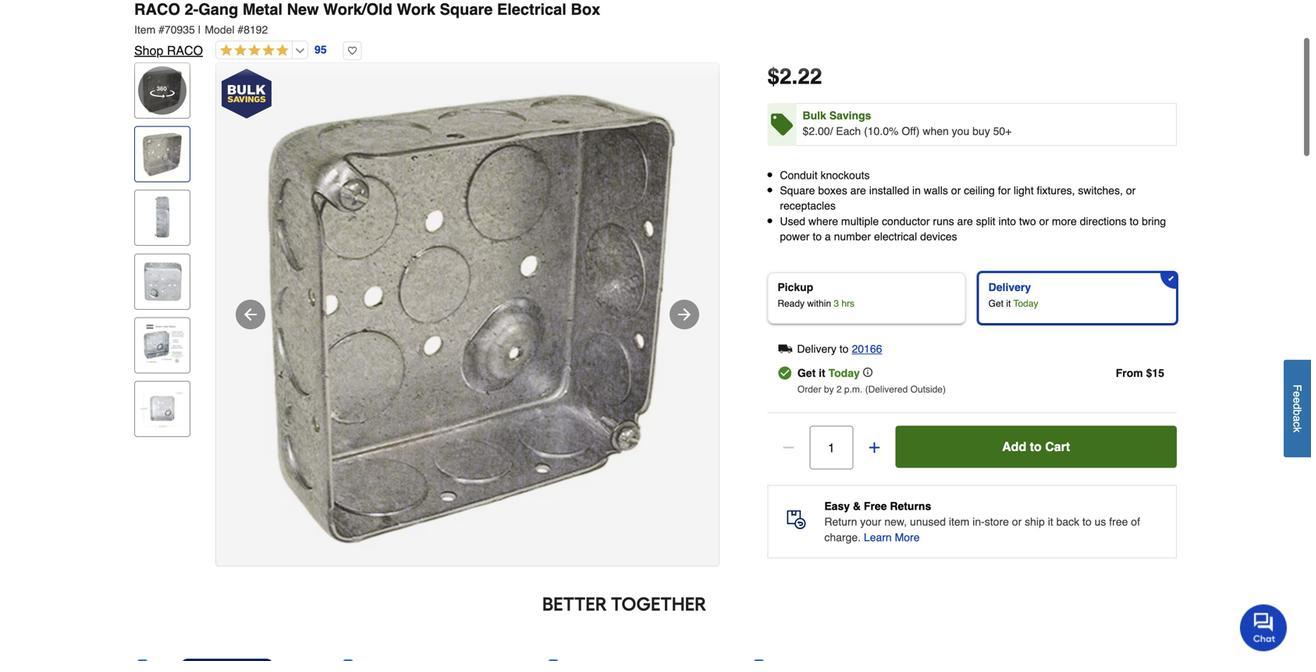 Task type: locate. For each thing, give the bounding box(es) containing it.
info image
[[863, 368, 872, 377]]

today
[[1014, 298, 1039, 309], [829, 367, 860, 379]]

1 horizontal spatial it
[[1006, 298, 1011, 309]]

box
[[571, 0, 600, 18]]

1 horizontal spatial delivery
[[989, 281, 1031, 293]]

are left split
[[957, 215, 973, 227]]

e up d
[[1291, 391, 1304, 398]]

back
[[1057, 516, 1080, 528]]

0 vertical spatial it
[[1006, 298, 1011, 309]]

work/old
[[323, 0, 392, 18]]

1 e from the top
[[1291, 391, 1304, 398]]

4.8 stars image
[[216, 44, 289, 58]]

0 vertical spatial square
[[440, 0, 493, 18]]

1 horizontal spatial get
[[989, 298, 1004, 309]]

unused
[[910, 516, 946, 528]]

2 vertical spatial it
[[1048, 516, 1054, 528]]

square right work at the left of page
[[440, 0, 493, 18]]

|
[[198, 23, 201, 36]]

8192
[[244, 23, 268, 36]]

0 vertical spatial delivery
[[989, 281, 1031, 293]]

are down knockouts
[[851, 184, 866, 197]]

0 vertical spatial 2
[[780, 64, 792, 89]]

1 horizontal spatial a
[[1291, 416, 1304, 422]]

us
[[1095, 516, 1106, 528]]

delivery inside 'delivery get it today'
[[989, 281, 1031, 293]]

0 horizontal spatial #
[[159, 23, 165, 36]]

get
[[989, 298, 1004, 309], [798, 367, 816, 379]]

a up k
[[1291, 416, 1304, 422]]

together
[[611, 593, 706, 615]]

it inside 'delivery get it today'
[[1006, 298, 1011, 309]]

or right switches,
[[1126, 184, 1136, 197]]

by
[[824, 384, 834, 395]]

new
[[287, 0, 319, 18]]

1 vertical spatial it
[[819, 367, 826, 379]]

1 vertical spatial delivery
[[797, 343, 837, 355]]

square down 'conduit'
[[780, 184, 815, 197]]

to left bring
[[1130, 215, 1139, 227]]

more
[[1052, 215, 1077, 227]]

0 horizontal spatial get
[[798, 367, 816, 379]]

0 horizontal spatial it
[[819, 367, 826, 379]]

check circle filled image
[[778, 366, 791, 380]]

0 horizontal spatial delivery
[[797, 343, 837, 355]]

1 vertical spatial square
[[780, 184, 815, 197]]

square inside raco 2-gang metal new work/old work square electrical box item # 70935 | model # 8192
[[440, 0, 493, 18]]

plus image
[[867, 440, 882, 456]]

or
[[951, 184, 961, 197], [1126, 184, 1136, 197], [1039, 215, 1049, 227], [1012, 516, 1022, 528]]

minus image
[[781, 440, 796, 456]]

# right item
[[159, 23, 165, 36]]

order
[[798, 384, 822, 395]]

1 vertical spatial 2
[[837, 384, 842, 395]]

raco  #8192 - thumbnail image
[[138, 130, 187, 178]]

two
[[1019, 215, 1036, 227]]

1 vertical spatial raco
[[167, 43, 203, 58]]

used
[[780, 215, 806, 227]]

delivery down into
[[989, 281, 1031, 293]]

2 left 22
[[780, 64, 792, 89]]

it inside easy & free returns return your new, unused item in-store or ship it back to us free of charge.
[[1048, 516, 1054, 528]]

delivery get it today
[[989, 281, 1039, 309]]

better together heading
[[134, 592, 1115, 617]]

0 horizontal spatial today
[[829, 367, 860, 379]]

free
[[1109, 516, 1128, 528]]

to inside add to cart button
[[1030, 440, 1042, 454]]

f e e d b a c k
[[1291, 385, 1304, 433]]

chat invite button image
[[1240, 604, 1288, 651]]

outside)
[[911, 384, 946, 395]]

2 right the by
[[837, 384, 842, 395]]

0 vertical spatial today
[[1014, 298, 1039, 309]]

shop
[[134, 43, 163, 58]]

better together
[[542, 593, 706, 615]]

.
[[792, 64, 798, 89]]

option group containing pickup
[[761, 266, 1183, 330]]

(10.0%
[[864, 125, 899, 137]]

1 horizontal spatial 2
[[837, 384, 842, 395]]

1 vertical spatial a
[[1291, 416, 1304, 422]]

1 vertical spatial today
[[829, 367, 860, 379]]

2 horizontal spatial it
[[1048, 516, 1054, 528]]

0 horizontal spatial square
[[440, 0, 493, 18]]

off)
[[902, 125, 920, 137]]

1 horizontal spatial today
[[1014, 298, 1039, 309]]

within
[[807, 298, 831, 309]]

pickup
[[778, 281, 814, 293]]

to right add
[[1030, 440, 1042, 454]]

order by 2 p.m. (delivered outside)
[[798, 384, 946, 395]]

shop raco
[[134, 43, 203, 58]]

Stepper number input field with increment and decrement buttons number field
[[810, 426, 853, 470]]

store
[[985, 516, 1009, 528]]

raco down 70935
[[167, 43, 203, 58]]

0 vertical spatial a
[[825, 230, 831, 243]]

e up "b"
[[1291, 398, 1304, 404]]

or left ship
[[1012, 516, 1022, 528]]

walls
[[924, 184, 948, 197]]

a down where
[[825, 230, 831, 243]]

# right model
[[238, 23, 244, 36]]

delivery for get
[[989, 281, 1031, 293]]

option group
[[761, 266, 1183, 330]]

add to cart
[[1002, 440, 1070, 454]]

tag filled image
[[771, 114, 793, 135]]

1 vertical spatial are
[[957, 215, 973, 227]]

to left us
[[1083, 516, 1092, 528]]

$2.00/
[[803, 125, 833, 137]]

buy
[[973, 125, 990, 137]]

to
[[1130, 215, 1139, 227], [813, 230, 822, 243], [840, 343, 849, 355], [1030, 440, 1042, 454], [1083, 516, 1092, 528]]

20166 button
[[852, 340, 882, 358]]

new,
[[885, 516, 907, 528]]

number
[[834, 230, 871, 243]]

conductor
[[882, 215, 930, 227]]

power
[[780, 230, 810, 243]]

delivery up 'get it today'
[[797, 343, 837, 355]]

directions
[[1080, 215, 1127, 227]]

2 e from the top
[[1291, 398, 1304, 404]]

in
[[912, 184, 921, 197]]

1 horizontal spatial square
[[780, 184, 815, 197]]

get inside 'delivery get it today'
[[989, 298, 1004, 309]]

pickup ready within 3 hrs
[[778, 281, 855, 309]]

0 horizontal spatial a
[[825, 230, 831, 243]]

raco  #8192 - thumbnail5 image
[[138, 385, 187, 433]]

return
[[825, 516, 857, 528]]

0 vertical spatial get
[[989, 298, 1004, 309]]

0 vertical spatial are
[[851, 184, 866, 197]]

raco up item
[[134, 0, 180, 18]]

easy & free returns return your new, unused item in-store or ship it back to us free of charge.
[[825, 500, 1140, 544]]

devices
[[920, 230, 957, 243]]

70935
[[165, 23, 195, 36]]

switches,
[[1078, 184, 1123, 197]]

a
[[825, 230, 831, 243], [1291, 416, 1304, 422]]

0 vertical spatial raco
[[134, 0, 180, 18]]

20166
[[852, 343, 882, 355]]

or right walls
[[951, 184, 961, 197]]

light
[[1014, 184, 1034, 197]]

0 horizontal spatial are
[[851, 184, 866, 197]]

or inside easy & free returns return your new, unused item in-store or ship it back to us free of charge.
[[1012, 516, 1022, 528]]

square inside conduit knockouts square boxes are installed in walls or ceiling for light fixtures, switches, or receptacles used where multiple conductor runs are split into two or more directions to bring power to a number electrical devices
[[780, 184, 815, 197]]

1 horizontal spatial #
[[238, 23, 244, 36]]

more
[[895, 531, 920, 544]]

are
[[851, 184, 866, 197], [957, 215, 973, 227]]

arrow right image
[[675, 305, 694, 324]]



Task type: describe. For each thing, give the bounding box(es) containing it.
work
[[397, 0, 436, 18]]

metal
[[243, 0, 283, 18]]

or right two
[[1039, 215, 1049, 227]]

fixtures,
[[1037, 184, 1075, 197]]

0 horizontal spatial 2
[[780, 64, 792, 89]]

multiple
[[841, 215, 879, 227]]

item number 7 0 9 3 5 and model number 8 1 9 2 element
[[134, 22, 1177, 37]]

a inside conduit knockouts square boxes are installed in walls or ceiling for light fixtures, switches, or receptacles used where multiple conductor runs are split into two or more directions to bring power to a number electrical devices
[[825, 230, 831, 243]]

of
[[1131, 516, 1140, 528]]

raco inside raco 2-gang metal new work/old work square electrical box item # 70935 | model # 8192
[[134, 0, 180, 18]]

b
[[1291, 410, 1304, 416]]

installed
[[869, 184, 909, 197]]

when
[[923, 125, 949, 137]]

bring
[[1142, 215, 1166, 227]]

item
[[134, 23, 156, 36]]

ready
[[778, 298, 805, 309]]

95
[[315, 43, 327, 56]]

add to cart button
[[896, 426, 1177, 468]]

3
[[834, 298, 839, 309]]

ceiling
[[964, 184, 995, 197]]

easy
[[825, 500, 850, 512]]

split
[[976, 215, 996, 227]]

better
[[542, 593, 607, 615]]

conduit knockouts square boxes are installed in walls or ceiling for light fixtures, switches, or receptacles used where multiple conductor runs are split into two or more directions to bring power to a number electrical devices
[[780, 169, 1166, 243]]

p.m.
[[845, 384, 863, 395]]

free
[[864, 500, 887, 512]]

savings
[[830, 109, 871, 122]]

each
[[836, 125, 861, 137]]

to inside easy & free returns return your new, unused item in-store or ship it back to us free of charge.
[[1083, 516, 1092, 528]]

truck filled image
[[778, 342, 793, 356]]

to down where
[[813, 230, 822, 243]]

raco  #8192 image
[[216, 63, 719, 566]]

&
[[853, 500, 861, 512]]

raco  #8192 - thumbnail3 image
[[138, 257, 187, 306]]

electrical
[[874, 230, 917, 243]]

raco 2-gang metal new work/old work square electrical box item # 70935 | model # 8192
[[134, 0, 600, 36]]

2-
[[185, 0, 198, 18]]

to left 20166
[[840, 343, 849, 355]]

add
[[1002, 440, 1027, 454]]

c
[[1291, 422, 1304, 427]]

model
[[205, 23, 235, 36]]

from $15
[[1116, 367, 1165, 379]]

$15
[[1146, 367, 1165, 379]]

learn more
[[864, 531, 920, 544]]

you
[[952, 125, 970, 137]]

learn more link
[[864, 530, 920, 545]]

delivery to 20166
[[797, 343, 882, 355]]

where
[[809, 215, 838, 227]]

arrow left image
[[241, 305, 260, 324]]

$
[[768, 64, 780, 89]]

receptacles
[[780, 200, 836, 212]]

boxes
[[818, 184, 847, 197]]

f e e d b a c k button
[[1284, 360, 1311, 458]]

into
[[999, 215, 1016, 227]]

a inside button
[[1291, 416, 1304, 422]]

knockouts
[[821, 169, 870, 181]]

bulk savings $2.00/ each (10.0% off) when you buy 50+
[[803, 109, 1012, 137]]

bulk
[[803, 109, 826, 122]]

gang
[[198, 0, 238, 18]]

runs
[[933, 215, 954, 227]]

raco  #8192 - thumbnail2 image
[[138, 194, 187, 242]]

bib badge image
[[222, 69, 272, 119]]

1 vertical spatial get
[[798, 367, 816, 379]]

today inside 'delivery get it today'
[[1014, 298, 1039, 309]]

$ 2 . 22
[[768, 64, 822, 89]]

heart outline image
[[343, 41, 362, 60]]

1 horizontal spatial are
[[957, 215, 973, 227]]

delivery for to
[[797, 343, 837, 355]]

conduit
[[780, 169, 818, 181]]

k
[[1291, 427, 1304, 433]]

charge.
[[825, 531, 861, 544]]

in-
[[973, 516, 985, 528]]

learn
[[864, 531, 892, 544]]

22
[[798, 64, 822, 89]]

hrs
[[842, 298, 855, 309]]

raco  #8192 - thumbnail4 image
[[138, 321, 187, 370]]

for
[[998, 184, 1011, 197]]

d
[[1291, 404, 1304, 410]]

2 # from the left
[[238, 23, 244, 36]]

f
[[1291, 385, 1304, 391]]

item
[[949, 516, 970, 528]]

from
[[1116, 367, 1143, 379]]

your
[[860, 516, 882, 528]]

cart
[[1045, 440, 1070, 454]]

1 # from the left
[[159, 23, 165, 36]]

ship
[[1025, 516, 1045, 528]]

get it today
[[798, 367, 860, 379]]



Task type: vqa. For each thing, say whether or not it's contained in the screenshot.
Savings Save $100.00 element
no



